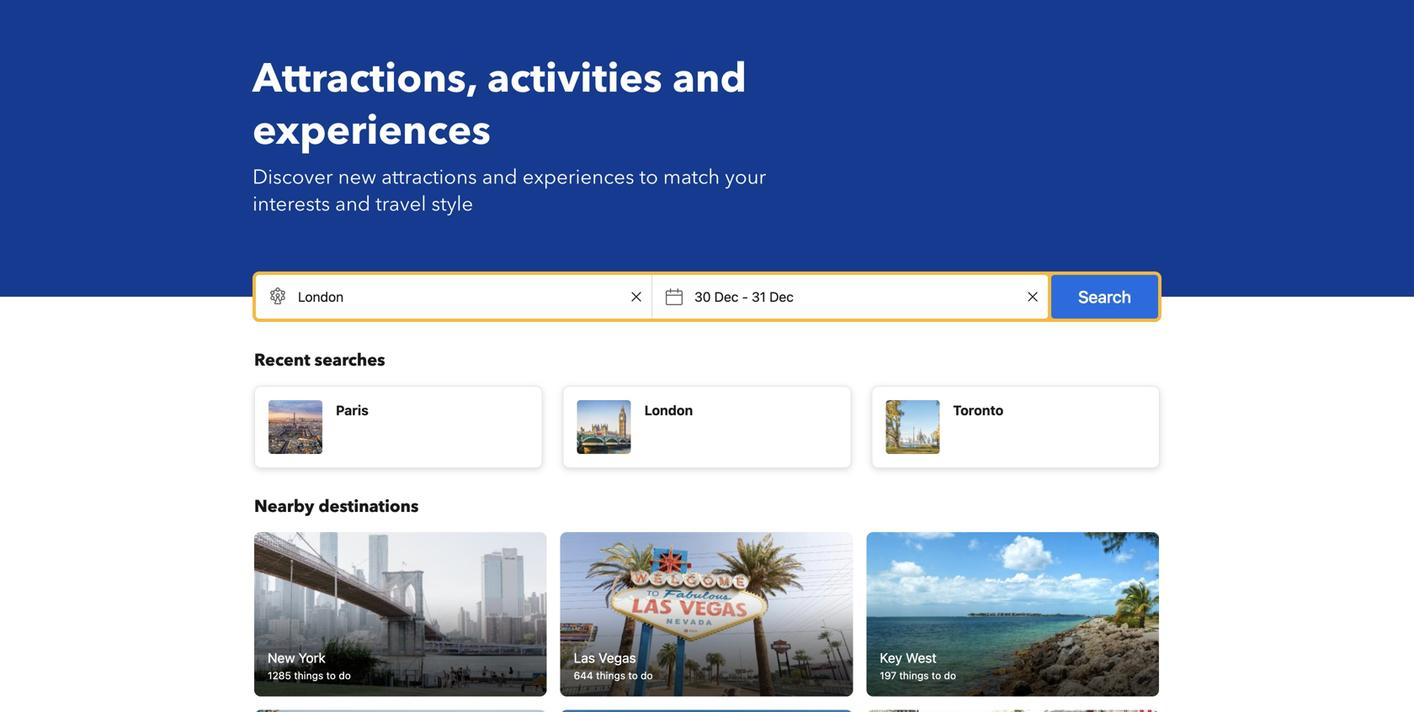 Task type: describe. For each thing, give the bounding box(es) containing it.
recent
[[254, 349, 310, 372]]

to for las vegas
[[628, 671, 638, 682]]

key
[[880, 651, 902, 667]]

miami image
[[560, 711, 853, 713]]

nearby
[[254, 496, 314, 519]]

30
[[694, 289, 711, 305]]

style
[[431, 191, 473, 218]]

things for york
[[294, 671, 323, 682]]

las vegas image
[[560, 533, 853, 697]]

1 dec from the left
[[714, 289, 739, 305]]

new
[[268, 651, 295, 667]]

recent searches
[[254, 349, 385, 372]]

to for key west
[[932, 671, 941, 682]]

your
[[725, 164, 766, 191]]

paris link
[[254, 386, 543, 469]]

activities
[[487, 51, 662, 106]]

las
[[574, 651, 595, 667]]

new
[[338, 164, 376, 191]]

key west image
[[866, 533, 1159, 697]]

search
[[1078, 287, 1131, 307]]

new york 1285 things to do
[[268, 651, 351, 682]]

travel
[[376, 191, 426, 218]]

las vegas 644 things to do
[[574, 651, 653, 682]]

attractions, activities and experiences discover new attractions and experiences to match your interests and travel style
[[253, 51, 766, 218]]

discover
[[253, 164, 333, 191]]

0 vertical spatial experiences
[[253, 104, 491, 159]]

new york image
[[254, 533, 547, 697]]

1 vertical spatial experiences
[[523, 164, 634, 191]]

interests
[[253, 191, 330, 218]]

paris
[[336, 403, 369, 419]]

644
[[574, 671, 593, 682]]



Task type: locate. For each thing, give the bounding box(es) containing it.
vegas
[[599, 651, 636, 667]]

attractions,
[[253, 51, 477, 106]]

experiences
[[253, 104, 491, 159], [523, 164, 634, 191]]

0 horizontal spatial do
[[339, 671, 351, 682]]

3 things from the left
[[899, 671, 929, 682]]

to inside new york 1285 things to do
[[326, 671, 336, 682]]

west
[[906, 651, 937, 667]]

do inside key west 197 things to do
[[944, 671, 956, 682]]

0 horizontal spatial things
[[294, 671, 323, 682]]

1 horizontal spatial do
[[641, 671, 653, 682]]

and
[[672, 51, 747, 106], [482, 164, 517, 191], [335, 191, 371, 218]]

do inside new york 1285 things to do
[[339, 671, 351, 682]]

2 dec from the left
[[769, 289, 794, 305]]

2 horizontal spatial and
[[672, 51, 747, 106]]

toronto
[[953, 403, 1004, 419]]

london
[[644, 403, 693, 419]]

things for vegas
[[596, 671, 625, 682]]

1 things from the left
[[294, 671, 323, 682]]

things
[[294, 671, 323, 682], [596, 671, 625, 682], [899, 671, 929, 682]]

dec right 31
[[769, 289, 794, 305]]

do right 644
[[641, 671, 653, 682]]

to down west
[[932, 671, 941, 682]]

san diego image
[[254, 711, 547, 713]]

2 horizontal spatial do
[[944, 671, 956, 682]]

search button
[[1051, 275, 1158, 319]]

things down west
[[899, 671, 929, 682]]

nearby destinations
[[254, 496, 419, 519]]

to inside las vegas 644 things to do
[[628, 671, 638, 682]]

to left the match
[[639, 164, 658, 191]]

0 horizontal spatial dec
[[714, 289, 739, 305]]

do for vegas
[[641, 671, 653, 682]]

do for west
[[944, 671, 956, 682]]

dec
[[714, 289, 739, 305], [769, 289, 794, 305]]

to inside attractions, activities and experiences discover new attractions and experiences to match your interests and travel style
[[639, 164, 658, 191]]

london link
[[563, 386, 851, 469]]

to down vegas
[[628, 671, 638, 682]]

things inside las vegas 644 things to do
[[596, 671, 625, 682]]

1 horizontal spatial and
[[482, 164, 517, 191]]

things down "york"
[[294, 671, 323, 682]]

1285
[[268, 671, 291, 682]]

things down vegas
[[596, 671, 625, 682]]

do inside las vegas 644 things to do
[[641, 671, 653, 682]]

things inside new york 1285 things to do
[[294, 671, 323, 682]]

Where are you going? search field
[[256, 275, 652, 319]]

things inside key west 197 things to do
[[899, 671, 929, 682]]

match
[[663, 164, 720, 191]]

to right 1285
[[326, 671, 336, 682]]

0 horizontal spatial experiences
[[253, 104, 491, 159]]

new orleans image
[[866, 711, 1159, 713]]

30 dec - 31 dec
[[694, 289, 794, 305]]

1 horizontal spatial experiences
[[523, 164, 634, 191]]

do right 197
[[944, 671, 956, 682]]

dec left -
[[714, 289, 739, 305]]

2 horizontal spatial things
[[899, 671, 929, 682]]

to inside key west 197 things to do
[[932, 671, 941, 682]]

york
[[299, 651, 326, 667]]

toronto link
[[871, 386, 1160, 469]]

3 do from the left
[[944, 671, 956, 682]]

things for west
[[899, 671, 929, 682]]

-
[[742, 289, 748, 305]]

197
[[880, 671, 897, 682]]

attractions
[[381, 164, 477, 191]]

2 do from the left
[[641, 671, 653, 682]]

1 horizontal spatial things
[[596, 671, 625, 682]]

do
[[339, 671, 351, 682], [641, 671, 653, 682], [944, 671, 956, 682]]

do right 1285
[[339, 671, 351, 682]]

0 horizontal spatial and
[[335, 191, 371, 218]]

do for york
[[339, 671, 351, 682]]

to for new york
[[326, 671, 336, 682]]

2 things from the left
[[596, 671, 625, 682]]

1 do from the left
[[339, 671, 351, 682]]

key west 197 things to do
[[880, 651, 956, 682]]

31
[[752, 289, 766, 305]]

searches
[[315, 349, 385, 372]]

1 horizontal spatial dec
[[769, 289, 794, 305]]

destinations
[[318, 496, 419, 519]]

to
[[639, 164, 658, 191], [326, 671, 336, 682], [628, 671, 638, 682], [932, 671, 941, 682]]



Task type: vqa. For each thing, say whether or not it's contained in the screenshot.


